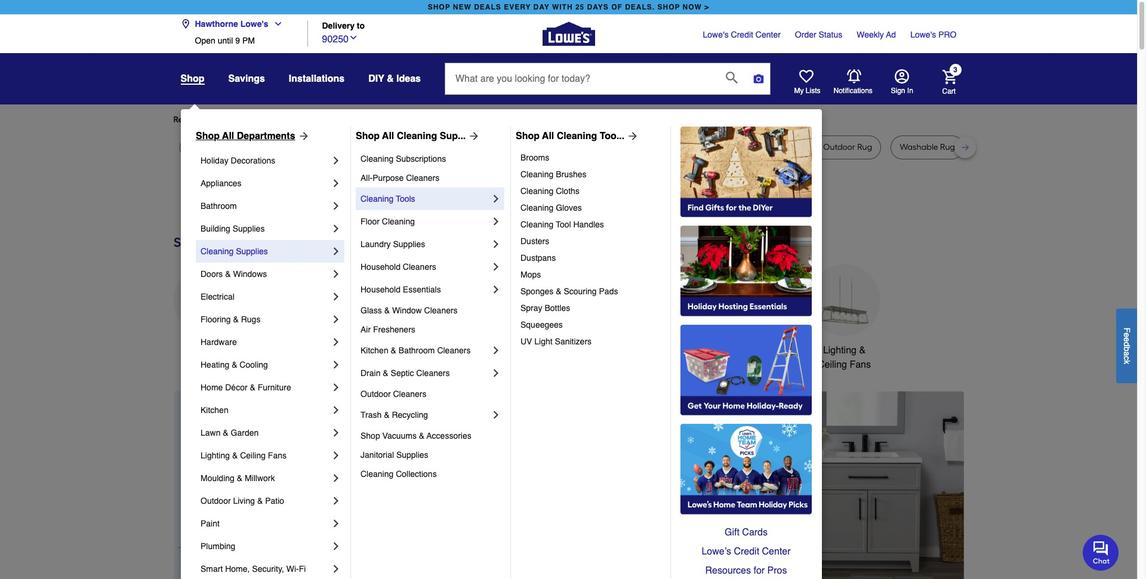 Task type: vqa. For each thing, say whether or not it's contained in the screenshot.
Dustpans
yes



Task type: locate. For each thing, give the bounding box(es) containing it.
shop vacuums & accessories link
[[361, 426, 502, 446]]

>
[[705, 3, 710, 11]]

& inside lighting & ceiling fans 'link'
[[232, 451, 238, 460]]

chevron right image for plumbing
[[330, 540, 342, 552]]

rug
[[188, 142, 203, 152], [246, 142, 261, 152], [263, 142, 278, 152], [325, 142, 340, 152], [552, 142, 567, 152], [652, 142, 667, 152], [755, 142, 770, 152], [858, 142, 873, 152], [941, 142, 956, 152]]

chevron right image for kitchen
[[330, 404, 342, 416]]

faucets
[[482, 345, 516, 356]]

0 horizontal spatial for
[[270, 115, 280, 125]]

outdoor cleaners
[[361, 389, 427, 399]]

0 horizontal spatial home
[[201, 383, 223, 392]]

smart for smart home
[[727, 345, 753, 356]]

1 horizontal spatial shop
[[356, 131, 380, 142]]

decorations
[[231, 156, 275, 165], [365, 359, 416, 370]]

doors & windows
[[201, 269, 267, 279]]

shop left "now"
[[658, 3, 680, 11]]

sup...
[[440, 131, 466, 142]]

& inside moulding & millwork link
[[237, 474, 242, 483]]

90250
[[322, 34, 349, 45]]

2 shop from the left
[[356, 131, 380, 142]]

cleaning inside cleaning subscriptions link
[[361, 154, 394, 164]]

air fresheners link
[[361, 320, 502, 339]]

mops
[[521, 270, 541, 279]]

0 vertical spatial outdoor
[[538, 345, 573, 356]]

1 horizontal spatial all
[[382, 131, 394, 142]]

shop for shop vacuums & accessories
[[361, 431, 380, 441]]

indoor
[[797, 142, 822, 152]]

up to 40 percent off select vanities. plus, get free local delivery on select vanities. image
[[385, 391, 964, 579]]

home décor & furniture link
[[201, 376, 330, 399]]

supplies up windows
[[236, 247, 268, 256]]

1 horizontal spatial ceiling
[[818, 359, 847, 370]]

arrow right image inside shop all cleaning too... link
[[625, 130, 639, 142]]

0 horizontal spatial allen
[[474, 142, 493, 152]]

cleaning up 'dusters'
[[521, 220, 554, 229]]

until
[[218, 36, 233, 45]]

1 area from the left
[[305, 142, 323, 152]]

for
[[270, 115, 280, 125], [376, 115, 386, 125], [754, 566, 765, 576]]

center for lowe's credit center
[[756, 30, 781, 39]]

appliances down 'holiday'
[[201, 179, 242, 188]]

janitorial
[[361, 450, 394, 460]]

2 horizontal spatial all
[[542, 131, 554, 142]]

lighting & ceiling fans inside 'link'
[[201, 451, 287, 460]]

kitchen
[[447, 345, 479, 356], [361, 346, 389, 355], [201, 406, 229, 415]]

household up glass
[[361, 285, 401, 294]]

0 horizontal spatial area
[[305, 142, 323, 152]]

chevron right image for drain & septic cleaners
[[490, 367, 502, 379]]

credit up search icon
[[731, 30, 754, 39]]

holiday decorations link
[[201, 149, 330, 172]]

all
[[222, 131, 234, 142], [382, 131, 394, 142], [542, 131, 554, 142]]

for inside 'more suggestions for you' link
[[376, 115, 386, 125]]

0 vertical spatial home
[[755, 345, 781, 356]]

& for glass & window cleaners 'link'
[[384, 306, 390, 315]]

2 horizontal spatial bathroom
[[642, 345, 684, 356]]

0 vertical spatial smart
[[727, 345, 753, 356]]

you up shop all cleaning sup...
[[388, 115, 402, 125]]

lowe's home improvement notification center image
[[847, 69, 861, 83]]

sponges & scouring pads link
[[521, 283, 662, 300]]

cleaning subscriptions
[[361, 154, 446, 164]]

moulding & millwork link
[[201, 467, 330, 490]]

floor
[[361, 217, 380, 226]]

1 vertical spatial fans
[[268, 451, 287, 460]]

1 horizontal spatial and
[[615, 142, 630, 152]]

savings button
[[228, 68, 265, 90]]

roth for area
[[513, 142, 530, 152]]

washable for washable area rug
[[694, 142, 733, 152]]

every
[[504, 3, 531, 11]]

cleaning inside floor cleaning 'link'
[[382, 217, 415, 226]]

lowe's left 'pro'
[[911, 30, 937, 39]]

lowe's credit center link
[[681, 542, 812, 561]]

smart inside button
[[727, 345, 753, 356]]

supplies down shop vacuums & accessories
[[396, 450, 429, 460]]

tools up equipment
[[575, 345, 598, 356]]

2 all from the left
[[382, 131, 394, 142]]

& inside shop vacuums & accessories link
[[419, 431, 425, 441]]

cleaning inside "cleaning tools" link
[[361, 194, 394, 204]]

order status
[[795, 30, 843, 39]]

washable
[[694, 142, 733, 152], [900, 142, 939, 152]]

outdoor inside outdoor tools & equipment
[[538, 345, 573, 356]]

None search field
[[445, 63, 771, 106]]

appliances up heating
[[186, 345, 233, 356]]

outdoor tools & equipment button
[[537, 265, 608, 372]]

air
[[361, 325, 371, 334]]

shop all cleaning too... link
[[516, 129, 639, 143]]

center for lowe's credit center
[[762, 546, 791, 557]]

arrow right image right desk
[[466, 130, 480, 142]]

cleaning up laundry supplies
[[382, 217, 415, 226]]

chevron right image for trash & recycling
[[490, 409, 502, 421]]

my
[[795, 87, 804, 95]]

5 rug from the left
[[552, 142, 567, 152]]

outdoor tools & equipment
[[538, 345, 607, 370]]

0 vertical spatial appliances
[[201, 179, 242, 188]]

1 vertical spatial tools
[[575, 345, 598, 356]]

1 horizontal spatial outdoor
[[361, 389, 391, 399]]

shop up allen and roth area rug
[[516, 131, 540, 142]]

0 vertical spatial credit
[[731, 30, 754, 39]]

0 horizontal spatial shop
[[428, 3, 451, 11]]

cleaners inside 'link'
[[424, 306, 458, 315]]

tools down all-purpose cleaners
[[396, 194, 415, 204]]

rug 5x8
[[188, 142, 218, 152]]

outdoor for outdoor tools & equipment
[[538, 345, 573, 356]]

suggestions
[[327, 115, 374, 125]]

0 horizontal spatial lowe's
[[241, 19, 269, 29]]

outdoor for outdoor cleaners
[[361, 389, 391, 399]]

& inside flooring & rugs link
[[233, 315, 239, 324]]

& inside the doors & windows link
[[225, 269, 231, 279]]

you for more suggestions for you
[[388, 115, 402, 125]]

& for moulding & millwork link
[[237, 474, 242, 483]]

cleaning inside shop all cleaning too... link
[[557, 131, 597, 142]]

cleaning inside cleaning collections link
[[361, 469, 394, 479]]

days
[[587, 3, 609, 11]]

cleaning down recommended searches for you heading
[[557, 131, 597, 142]]

light
[[535, 337, 553, 346]]

outdoor up equipment
[[538, 345, 573, 356]]

kitchen down air
[[361, 346, 389, 355]]

chevron right image for appliances
[[330, 177, 342, 189]]

8 rug from the left
[[858, 142, 873, 152]]

tools for cleaning
[[396, 194, 415, 204]]

2 horizontal spatial lowe's
[[911, 30, 937, 39]]

roth up brooms
[[513, 142, 530, 152]]

0 horizontal spatial lighting & ceiling fans
[[201, 451, 287, 460]]

cleaning down furniture
[[361, 154, 394, 164]]

& inside home décor & furniture link
[[250, 383, 255, 392]]

0 vertical spatial decorations
[[231, 156, 275, 165]]

and
[[495, 142, 511, 152], [615, 142, 630, 152]]

cleaning down cleaning cloths
[[521, 203, 554, 213]]

laundry
[[361, 239, 391, 249]]

1 vertical spatial lighting
[[201, 451, 230, 460]]

kitchen for kitchen & bathroom cleaners
[[361, 346, 389, 355]]

2 washable from the left
[[900, 142, 939, 152]]

1 roth from the left
[[513, 142, 530, 152]]

1 vertical spatial credit
[[734, 546, 760, 557]]

cleaning up subscriptions at the left top of the page
[[397, 131, 437, 142]]

heating & cooling
[[201, 360, 268, 370]]

1 horizontal spatial roth
[[632, 142, 650, 152]]

cleaning down brooms
[[521, 170, 554, 179]]

chevron right image
[[330, 155, 342, 167], [330, 177, 342, 189], [330, 200, 342, 212], [490, 216, 502, 228], [490, 261, 502, 273], [330, 336, 342, 348], [490, 345, 502, 357], [490, 367, 502, 379], [330, 382, 342, 394], [330, 404, 342, 416], [490, 409, 502, 421], [330, 427, 342, 439], [330, 472, 342, 484], [330, 495, 342, 507], [330, 518, 342, 530]]

cleaning down janitorial
[[361, 469, 394, 479]]

outdoor down moulding
[[201, 496, 231, 506]]

allen down too...
[[594, 142, 613, 152]]

sponges & scouring pads
[[521, 287, 618, 296]]

decorations down rug rug
[[231, 156, 275, 165]]

pros
[[768, 566, 787, 576]]

cleaning
[[397, 131, 437, 142], [557, 131, 597, 142], [361, 154, 394, 164], [521, 170, 554, 179], [521, 186, 554, 196], [361, 194, 394, 204], [521, 203, 554, 213], [382, 217, 415, 226], [521, 220, 554, 229], [201, 247, 234, 256], [361, 469, 394, 479]]

3
[[954, 66, 958, 74]]

1 you from the left
[[282, 115, 296, 125]]

open until 9 pm
[[195, 36, 255, 45]]

1 horizontal spatial lighting
[[823, 345, 857, 356]]

0 horizontal spatial you
[[282, 115, 296, 125]]

& for flooring & rugs link in the left of the page
[[233, 315, 239, 324]]

shop up janitorial
[[361, 431, 380, 441]]

0 vertical spatial fans
[[850, 359, 871, 370]]

for up furniture
[[376, 115, 386, 125]]

arrow right image
[[466, 130, 480, 142], [625, 130, 639, 142]]

sign in button
[[891, 69, 914, 96]]

roth up cleaning brushes link
[[632, 142, 650, 152]]

chevron right image for holiday decorations
[[330, 155, 342, 167]]

0 vertical spatial center
[[756, 30, 781, 39]]

decorations down christmas
[[365, 359, 416, 370]]

0 horizontal spatial all
[[222, 131, 234, 142]]

center left "order"
[[756, 30, 781, 39]]

cleaning inside cleaning tool handles link
[[521, 220, 554, 229]]

cleaning inside cleaning supplies link
[[201, 247, 234, 256]]

cleaners up recycling
[[393, 389, 427, 399]]

1 vertical spatial ceiling
[[240, 451, 266, 460]]

0 horizontal spatial and
[[495, 142, 511, 152]]

lowe's home improvement cart image
[[943, 70, 957, 84]]

all up furniture
[[382, 131, 394, 142]]

2 roth from the left
[[632, 142, 650, 152]]

arrow right image
[[295, 130, 310, 142], [942, 496, 954, 508]]

cleaning inside cleaning cloths link
[[521, 186, 554, 196]]

for up the departments
[[270, 115, 280, 125]]

search image
[[726, 72, 738, 83]]

shop vacuums & accessories
[[361, 431, 472, 441]]

2 horizontal spatial area
[[735, 142, 753, 152]]

0 horizontal spatial ceiling
[[240, 451, 266, 460]]

e up d
[[1123, 333, 1132, 337]]

1 horizontal spatial shop
[[361, 431, 380, 441]]

& inside drain & septic cleaners link
[[383, 368, 389, 378]]

6 rug from the left
[[652, 142, 667, 152]]

gift cards
[[725, 527, 768, 538]]

& inside 'kitchen & bathroom cleaners' link
[[391, 346, 397, 355]]

air fresheners
[[361, 325, 416, 334]]

cleaning tool handles
[[521, 220, 604, 229]]

0 vertical spatial lighting & ceiling fans
[[818, 345, 871, 370]]

cleaners up air fresheners link
[[424, 306, 458, 315]]

home inside home décor & furniture link
[[201, 383, 223, 392]]

plumbing
[[201, 542, 236, 551]]

cleaners
[[406, 173, 440, 183], [403, 262, 436, 272], [424, 306, 458, 315], [437, 346, 471, 355], [416, 368, 450, 378], [393, 389, 427, 399]]

cleaning cloths link
[[521, 183, 662, 199]]

0 horizontal spatial decorations
[[231, 156, 275, 165]]

0 horizontal spatial kitchen
[[201, 406, 229, 415]]

shop new deals every day with 25 days of deals. shop now >
[[428, 3, 710, 11]]

0 horizontal spatial smart
[[201, 564, 223, 574]]

1 vertical spatial smart
[[201, 564, 223, 574]]

dustpans link
[[521, 250, 662, 266]]

for left pros
[[754, 566, 765, 576]]

lowe's up pm at the left of page
[[241, 19, 269, 29]]

ceiling inside button
[[818, 359, 847, 370]]

garden
[[231, 428, 259, 438]]

household for household cleaners
[[361, 262, 401, 272]]

all for shop all cleaning sup...
[[382, 131, 394, 142]]

smart home, security, wi-fi link
[[201, 558, 330, 579]]

chevron down image
[[269, 19, 283, 29]]

1 vertical spatial decorations
[[365, 359, 416, 370]]

sponges
[[521, 287, 554, 296]]

0 vertical spatial tools
[[396, 194, 415, 204]]

& inside heating & cooling link
[[232, 360, 237, 370]]

tools for outdoor
[[575, 345, 598, 356]]

1 horizontal spatial decorations
[[365, 359, 416, 370]]

cooling
[[240, 360, 268, 370]]

cleaning for cleaning collections
[[361, 469, 394, 479]]

washable for washable rug
[[900, 142, 939, 152]]

1 household from the top
[[361, 262, 401, 272]]

shop all departments link
[[196, 129, 310, 143]]

center up pros
[[762, 546, 791, 557]]

1 horizontal spatial fans
[[850, 359, 871, 370]]

supplies for janitorial supplies
[[396, 450, 429, 460]]

2 area from the left
[[532, 142, 550, 152]]

0 horizontal spatial outdoor
[[201, 496, 231, 506]]

0 horizontal spatial roth
[[513, 142, 530, 152]]

weekly ad link
[[857, 29, 896, 41]]

shop left new
[[428, 3, 451, 11]]

chevron down image
[[349, 33, 358, 42]]

all up brooms
[[542, 131, 554, 142]]

2 horizontal spatial outdoor
[[538, 345, 573, 356]]

kitchen inside button
[[447, 345, 479, 356]]

get your home holiday-ready. image
[[681, 325, 812, 416]]

plumbing link
[[201, 535, 330, 558]]

1 horizontal spatial kitchen
[[361, 346, 389, 355]]

& inside sponges & scouring pads link
[[556, 287, 562, 296]]

supplies up household cleaners
[[393, 239, 425, 249]]

2 you from the left
[[388, 115, 402, 125]]

0 horizontal spatial fans
[[268, 451, 287, 460]]

all down recommended searches for you
[[222, 131, 234, 142]]

chevron right image for outdoor living & patio
[[330, 495, 342, 507]]

2 horizontal spatial kitchen
[[447, 345, 479, 356]]

supplies up the cleaning supplies
[[233, 224, 265, 234]]

recommended searches for you heading
[[173, 114, 964, 126]]

cleaning up the cleaning gloves
[[521, 186, 554, 196]]

1 vertical spatial shop
[[361, 431, 380, 441]]

you left more
[[282, 115, 296, 125]]

building supplies link
[[201, 217, 330, 240]]

2 and from the left
[[615, 142, 630, 152]]

1 vertical spatial appliances
[[186, 345, 233, 356]]

1 all from the left
[[222, 131, 234, 142]]

shop 25 days of deals by category image
[[173, 232, 964, 252]]

2 household from the top
[[361, 285, 401, 294]]

smart home button
[[718, 265, 790, 358]]

household down laundry
[[361, 262, 401, 272]]

1 vertical spatial household
[[361, 285, 401, 294]]

allen
[[474, 142, 493, 152], [594, 142, 613, 152]]

3 area from the left
[[735, 142, 753, 152]]

decorations inside button
[[365, 359, 416, 370]]

laundry supplies
[[361, 239, 425, 249]]

cleaning down building
[[201, 247, 234, 256]]

2 allen from the left
[[594, 142, 613, 152]]

0 horizontal spatial arrow right image
[[466, 130, 480, 142]]

cleaners up essentials
[[403, 262, 436, 272]]

1 arrow right image from the left
[[466, 130, 480, 142]]

you for recommended searches for you
[[282, 115, 296, 125]]

e
[[1123, 333, 1132, 337], [1123, 337, 1132, 342]]

all for shop all departments
[[222, 131, 234, 142]]

delivery to
[[322, 21, 365, 31]]

1 vertical spatial lighting & ceiling fans
[[201, 451, 287, 460]]

kitchen up the lawn on the left bottom of page
[[201, 406, 229, 415]]

2 horizontal spatial shop
[[516, 131, 540, 142]]

glass
[[361, 306, 382, 315]]

2 vertical spatial outdoor
[[201, 496, 231, 506]]

1 horizontal spatial you
[[388, 115, 402, 125]]

1 vertical spatial center
[[762, 546, 791, 557]]

0 horizontal spatial arrow right image
[[295, 130, 310, 142]]

shop up 5x8
[[196, 131, 220, 142]]

outdoor
[[824, 142, 856, 152]]

1 horizontal spatial washable
[[900, 142, 939, 152]]

cleaners down subscriptions at the left top of the page
[[406, 173, 440, 183]]

e up b
[[1123, 337, 1132, 342]]

chevron right image for home décor & furniture
[[330, 382, 342, 394]]

7 rug from the left
[[755, 142, 770, 152]]

1 horizontal spatial home
[[755, 345, 781, 356]]

0 horizontal spatial shop
[[196, 131, 220, 142]]

supplies for cleaning supplies
[[236, 247, 268, 256]]

1 washable from the left
[[694, 142, 733, 152]]

1 horizontal spatial arrow right image
[[625, 130, 639, 142]]

2 arrow right image from the left
[[625, 130, 639, 142]]

& inside lawn & garden link
[[223, 428, 229, 438]]

chevron right image
[[490, 193, 502, 205], [330, 223, 342, 235], [490, 238, 502, 250], [330, 245, 342, 257], [330, 268, 342, 280], [490, 284, 502, 296], [330, 291, 342, 303], [330, 314, 342, 325], [330, 359, 342, 371], [330, 450, 342, 462], [330, 540, 342, 552], [330, 563, 342, 575]]

0 vertical spatial shop
[[181, 73, 205, 84]]

3 all from the left
[[542, 131, 554, 142]]

allen for allen and roth area rug
[[474, 142, 493, 152]]

cleaning down all-
[[361, 194, 394, 204]]

0 vertical spatial household
[[361, 262, 401, 272]]

&
[[387, 73, 394, 84], [225, 269, 231, 279], [556, 287, 562, 296], [384, 306, 390, 315], [233, 315, 239, 324], [600, 345, 607, 356], [860, 345, 866, 356], [391, 346, 397, 355], [232, 360, 237, 370], [383, 368, 389, 378], [250, 383, 255, 392], [384, 410, 390, 420], [223, 428, 229, 438], [419, 431, 425, 441], [232, 451, 238, 460], [237, 474, 242, 483], [257, 496, 263, 506]]

& inside diy & ideas button
[[387, 73, 394, 84]]

1 horizontal spatial shop
[[658, 3, 680, 11]]

shop down 'more suggestions for you' link
[[356, 131, 380, 142]]

gift
[[725, 527, 740, 538]]

recommended
[[173, 115, 231, 125]]

allen right desk
[[474, 142, 493, 152]]

arrow right image inside shop all cleaning sup... link
[[466, 130, 480, 142]]

credit for lowe's
[[731, 30, 754, 39]]

& inside trash & recycling link
[[384, 410, 390, 420]]

0 horizontal spatial washable
[[694, 142, 733, 152]]

cleaning inside cleaning brushes link
[[521, 170, 554, 179]]

0 vertical spatial ceiling
[[818, 359, 847, 370]]

1 vertical spatial home
[[201, 383, 223, 392]]

for inside resources for pros link
[[754, 566, 765, 576]]

arrow right image up brooms link
[[625, 130, 639, 142]]

shop down open
[[181, 73, 205, 84]]

arrow right image for shop all cleaning too...
[[625, 130, 639, 142]]

kitchen left faucets
[[447, 345, 479, 356]]

1 allen from the left
[[474, 142, 493, 152]]

Search Query text field
[[446, 63, 717, 94]]

outdoor up trash at the bottom of page
[[361, 389, 391, 399]]

1 shop from the left
[[196, 131, 220, 142]]

3 rug from the left
[[263, 142, 278, 152]]

credit up resources for pros link
[[734, 546, 760, 557]]

1 horizontal spatial allen
[[594, 142, 613, 152]]

order status link
[[795, 29, 843, 41]]

0 vertical spatial lighting
[[823, 345, 857, 356]]

0 vertical spatial arrow right image
[[295, 130, 310, 142]]

uv light sanitizers link
[[521, 333, 662, 350]]

& for diy & ideas button
[[387, 73, 394, 84]]

1 horizontal spatial smart
[[727, 345, 753, 356]]

& for the doors & windows link on the top left
[[225, 269, 231, 279]]

1 horizontal spatial area
[[532, 142, 550, 152]]

1 and from the left
[[495, 142, 511, 152]]

lowe's down >
[[703, 30, 729, 39]]

furniture
[[258, 383, 291, 392]]

notifications
[[834, 86, 873, 95]]

cleaning inside the cleaning gloves link
[[521, 203, 554, 213]]

accessories
[[427, 431, 472, 441]]

1 horizontal spatial lowe's
[[703, 30, 729, 39]]

1 vertical spatial outdoor
[[361, 389, 391, 399]]

doors
[[201, 269, 223, 279]]

building supplies
[[201, 224, 265, 234]]

0 horizontal spatial shop
[[181, 73, 205, 84]]

0 horizontal spatial tools
[[396, 194, 415, 204]]

2 horizontal spatial for
[[754, 566, 765, 576]]

0 horizontal spatial lighting
[[201, 451, 230, 460]]

1 horizontal spatial tools
[[575, 345, 598, 356]]

3 shop from the left
[[516, 131, 540, 142]]

& inside glass & window cleaners 'link'
[[384, 306, 390, 315]]

lowe's for lowe's pro
[[911, 30, 937, 39]]

departments
[[237, 131, 295, 142]]

1 horizontal spatial for
[[376, 115, 386, 125]]

tools inside outdoor tools & equipment
[[575, 345, 598, 356]]

drain & septic cleaners link
[[361, 362, 490, 385]]

1 horizontal spatial lighting & ceiling fans
[[818, 345, 871, 370]]

1 vertical spatial arrow right image
[[942, 496, 954, 508]]



Task type: describe. For each thing, give the bounding box(es) containing it.
resources for pros link
[[681, 561, 812, 579]]

cleaning tools link
[[361, 188, 490, 210]]

& for lawn & garden link
[[223, 428, 229, 438]]

of
[[612, 3, 623, 11]]

hardware
[[201, 337, 237, 347]]

cleaning tools
[[361, 194, 415, 204]]

roth for rug
[[632, 142, 650, 152]]

cleaners up "outdoor cleaners" link
[[416, 368, 450, 378]]

scouring
[[564, 287, 597, 296]]

shop all cleaning sup... link
[[356, 129, 480, 143]]

fans inside button
[[850, 359, 871, 370]]

brooms
[[521, 153, 550, 162]]

chevron right image for household cleaners
[[490, 261, 502, 273]]

resources for pros
[[706, 566, 787, 576]]

chat invite button image
[[1083, 534, 1120, 571]]

new
[[453, 3, 472, 11]]

washable rug
[[900, 142, 956, 152]]

household for household essentials
[[361, 285, 401, 294]]

d
[[1123, 342, 1132, 346]]

2 rug from the left
[[246, 142, 261, 152]]

cleaning tool handles link
[[521, 216, 662, 233]]

lawn & garden link
[[201, 422, 330, 444]]

shop for shop all cleaning sup...
[[356, 131, 380, 142]]

cards
[[743, 527, 768, 538]]

0 horizontal spatial bathroom
[[201, 201, 237, 211]]

1 horizontal spatial bathroom
[[399, 346, 435, 355]]

chevron right image for doors & windows
[[330, 268, 342, 280]]

2 e from the top
[[1123, 337, 1132, 342]]

drain
[[361, 368, 381, 378]]

cleaning for cleaning supplies
[[201, 247, 234, 256]]

brushes
[[556, 170, 587, 179]]

rugs
[[241, 315, 261, 324]]

lowe's home improvement logo image
[[543, 7, 595, 60]]

cleaning for cleaning cloths
[[521, 186, 554, 196]]

smart for smart home, security, wi-fi
[[201, 564, 223, 574]]

decorations for christmas
[[365, 359, 416, 370]]

delivery
[[322, 21, 355, 31]]

holiday
[[201, 156, 229, 165]]

glass & window cleaners
[[361, 306, 458, 315]]

arrow right image inside shop all departments link
[[295, 130, 310, 142]]

decorations for holiday
[[231, 156, 275, 165]]

arrow right image for shop all cleaning sup...
[[466, 130, 480, 142]]

shop for shop all cleaning too...
[[516, 131, 540, 142]]

living
[[233, 496, 255, 506]]

lowe's wishes you and your family a happy hanukkah. image
[[173, 191, 964, 220]]

shop new deals every day with 25 days of deals. shop now > link
[[426, 0, 712, 14]]

& for 'kitchen & bathroom cleaners' link at the bottom left of page
[[391, 346, 397, 355]]

chevron right image for lawn & garden
[[330, 427, 342, 439]]

credit for lowe's
[[734, 546, 760, 557]]

1 shop from the left
[[428, 3, 451, 11]]

chevron right image for electrical
[[330, 291, 342, 303]]

lowe's inside button
[[241, 19, 269, 29]]

lighting inside 'link'
[[201, 451, 230, 460]]

shop for shop
[[181, 73, 205, 84]]

paint
[[201, 519, 220, 529]]

floor cleaning link
[[361, 210, 490, 233]]

brooms link
[[521, 149, 662, 166]]

all for shop all cleaning too...
[[542, 131, 554, 142]]

& inside outdoor living & patio link
[[257, 496, 263, 506]]

lighting & ceiling fans link
[[201, 444, 330, 467]]

fresheners
[[373, 325, 416, 334]]

shop for shop all departments
[[196, 131, 220, 142]]

subscriptions
[[396, 154, 446, 164]]

rug rug
[[246, 142, 278, 152]]

cleaners down air fresheners link
[[437, 346, 471, 355]]

lowe's pro
[[911, 30, 957, 39]]

k
[[1123, 360, 1132, 364]]

outdoor living & patio link
[[201, 490, 330, 512]]

building
[[201, 224, 230, 234]]

uv light sanitizers
[[521, 337, 592, 346]]

cleaning supplies
[[201, 247, 268, 256]]

all-
[[361, 173, 373, 183]]

fans inside 'link'
[[268, 451, 287, 460]]

f e e d b a c k button
[[1117, 308, 1138, 383]]

supplies for laundry supplies
[[393, 239, 425, 249]]

chevron right image for flooring & rugs
[[330, 314, 342, 325]]

home inside smart home button
[[755, 345, 781, 356]]

dusters link
[[521, 233, 662, 250]]

& for sponges & scouring pads link
[[556, 287, 562, 296]]

for for searches
[[270, 115, 280, 125]]

janitorial supplies link
[[361, 446, 502, 465]]

lighting & ceiling fans inside button
[[818, 345, 871, 370]]

floor cleaning
[[361, 217, 415, 226]]

more suggestions for you
[[306, 115, 402, 125]]

holiday hosting essentials. image
[[681, 226, 812, 317]]

b
[[1123, 346, 1132, 351]]

1 e from the top
[[1123, 333, 1132, 337]]

f e e d b a c k
[[1123, 327, 1132, 364]]

chevron right image for kitchen & bathroom cleaners
[[490, 345, 502, 357]]

lists
[[806, 87, 821, 95]]

flooring & rugs link
[[201, 308, 330, 331]]

christmas
[[369, 345, 412, 356]]

glass & window cleaners link
[[361, 301, 502, 320]]

location image
[[181, 19, 190, 29]]

resources
[[706, 566, 751, 576]]

indoor outdoor rug
[[797, 142, 873, 152]]

chevron right image for smart home, security, wi-fi
[[330, 563, 342, 575]]

cleaning for cleaning gloves
[[521, 203, 554, 213]]

supplies for building supplies
[[233, 224, 265, 234]]

chevron right image for heating & cooling
[[330, 359, 342, 371]]

chevron right image for cleaning supplies
[[330, 245, 342, 257]]

ceiling inside 'link'
[[240, 451, 266, 460]]

lowe's credit center
[[702, 546, 791, 557]]

patio
[[265, 496, 284, 506]]

bathroom button
[[627, 265, 699, 358]]

for for suggestions
[[376, 115, 386, 125]]

lowe's home team holiday picks. image
[[681, 424, 812, 515]]

status
[[819, 30, 843, 39]]

spray bottles
[[521, 303, 570, 313]]

allen for allen and roth rug
[[594, 142, 613, 152]]

25 days of deals. don't miss deals every day. same-day delivery on in-stock orders placed by 2 p m. image
[[173, 391, 366, 579]]

chevron right image for floor cleaning
[[490, 216, 502, 228]]

cleaning for cleaning brushes
[[521, 170, 554, 179]]

cleaning inside shop all cleaning sup... link
[[397, 131, 437, 142]]

find gifts for the diyer. image
[[681, 127, 812, 217]]

cleaning subscriptions link
[[361, 149, 502, 168]]

collections
[[396, 469, 437, 479]]

2 shop from the left
[[658, 3, 680, 11]]

& for lighting & ceiling fans 'link'
[[232, 451, 238, 460]]

cleaning cloths
[[521, 186, 580, 196]]

deals.
[[625, 3, 655, 11]]

household essentials
[[361, 285, 441, 294]]

heating & cooling link
[[201, 354, 330, 376]]

chevron right image for building supplies
[[330, 223, 342, 235]]

and for allen and roth rug
[[615, 142, 630, 152]]

lighting inside lighting & ceiling fans
[[823, 345, 857, 356]]

camera image
[[753, 73, 765, 85]]

9 rug from the left
[[941, 142, 956, 152]]

chevron right image for laundry supplies
[[490, 238, 502, 250]]

appliances inside button
[[186, 345, 233, 356]]

kitchen & bathroom cleaners link
[[361, 339, 490, 362]]

outdoor living & patio
[[201, 496, 284, 506]]

& for trash & recycling link
[[384, 410, 390, 420]]

chevron right image for paint
[[330, 518, 342, 530]]

& for drain & septic cleaners link
[[383, 368, 389, 378]]

lowe's credit center
[[703, 30, 781, 39]]

septic
[[391, 368, 414, 378]]

chevron right image for hardware
[[330, 336, 342, 348]]

& for heating & cooling link
[[232, 360, 237, 370]]

& inside lighting & ceiling fans
[[860, 345, 866, 356]]

décor
[[225, 383, 248, 392]]

pro
[[939, 30, 957, 39]]

all-purpose cleaners
[[361, 173, 440, 183]]

1 horizontal spatial arrow right image
[[942, 496, 954, 508]]

& inside outdoor tools & equipment
[[600, 345, 607, 356]]

1 rug from the left
[[188, 142, 203, 152]]

more
[[306, 115, 325, 125]]

laundry supplies link
[[361, 233, 490, 256]]

deals
[[474, 3, 502, 11]]

kitchen link
[[201, 399, 330, 422]]

chevron right image for cleaning tools
[[490, 193, 502, 205]]

hawthorne
[[195, 19, 238, 29]]

with
[[552, 3, 573, 11]]

outdoor for outdoor living & patio
[[201, 496, 231, 506]]

4 rug from the left
[[325, 142, 340, 152]]

security,
[[252, 564, 284, 574]]

scroll to item #4 image
[[700, 577, 731, 579]]

chevron right image for moulding & millwork
[[330, 472, 342, 484]]

chevron right image for bathroom
[[330, 200, 342, 212]]

and for allen and roth area rug
[[495, 142, 511, 152]]

cleaning supplies link
[[201, 240, 330, 263]]

cleaning brushes link
[[521, 166, 662, 183]]

chevron right image for household essentials
[[490, 284, 502, 296]]

moulding & millwork
[[201, 474, 275, 483]]

cleaning for cleaning tool handles
[[521, 220, 554, 229]]

kitchen for kitchen faucets
[[447, 345, 479, 356]]

lowe's for lowe's credit center
[[703, 30, 729, 39]]

lowe's home improvement lists image
[[799, 69, 814, 84]]

heating
[[201, 360, 229, 370]]

cleaning for cleaning subscriptions
[[361, 154, 394, 164]]

cleaning for cleaning tools
[[361, 194, 394, 204]]

bathroom inside button
[[642, 345, 684, 356]]

chevron right image for lighting & ceiling fans
[[330, 450, 342, 462]]

lowe's credit center link
[[703, 29, 781, 41]]

cleaning gloves
[[521, 203, 582, 213]]

lowe's home improvement account image
[[895, 69, 909, 84]]



